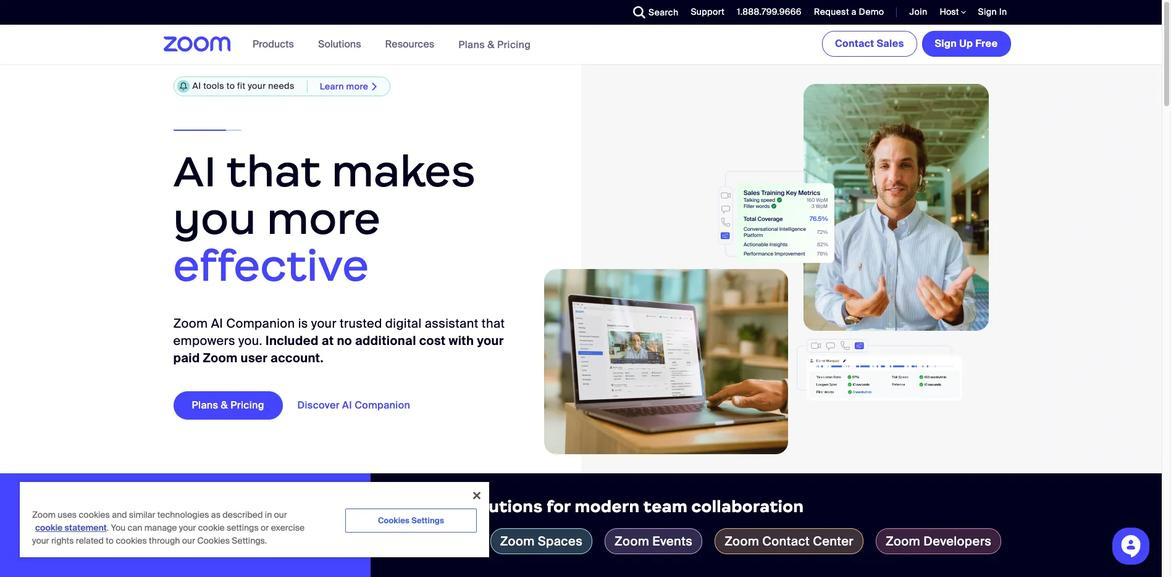 Task type: vqa. For each thing, say whether or not it's contained in the screenshot.
"Settings." at the bottom left
yes



Task type: describe. For each thing, give the bounding box(es) containing it.
zoom inside included at no additional cost with your paid zoom user account.
[[203, 350, 238, 367]]

ai inside zoom ai companion is your trusted digital assistant that empowers you.
[[211, 316, 223, 332]]

flexible
[[396, 497, 460, 517]]

0 horizontal spatial plans
[[192, 399, 218, 412]]

tools
[[203, 80, 224, 92]]

manage
[[144, 523, 177, 534]]

cookie inside the .  you can manage your cookie settings or exercise your rights related to cookies through our cookies settings.
[[198, 523, 225, 534]]

products button
[[253, 25, 300, 64]]

zoom contact center
[[725, 534, 854, 550]]

plans inside product information navigation
[[459, 38, 485, 51]]

.  you can manage your cookie settings or exercise your rights related to cookies through our cookies settings.
[[32, 523, 305, 547]]

assistant
[[425, 316, 479, 332]]

cookies inside the .  you can manage your cookie settings or exercise your rights related to cookies through our cookies settings.
[[197, 536, 230, 547]]

zoom for zoom ai companion is your trusted digital assistant that empowers you.
[[173, 316, 208, 332]]

user
[[241, 350, 268, 367]]

contact inside tab
[[763, 534, 810, 550]]

team
[[644, 497, 688, 517]]

0 horizontal spatial &
[[221, 399, 228, 412]]

cookies inside "button"
[[378, 516, 410, 526]]

products
[[253, 38, 294, 51]]

is
[[298, 316, 308, 332]]

through
[[149, 536, 180, 547]]

discover ai companion link
[[298, 392, 429, 420]]

makes
[[332, 144, 476, 198]]

main content containing ai that makes you more
[[0, 25, 1162, 578]]

zoom for zoom contact center
[[725, 534, 760, 550]]

search button
[[624, 0, 682, 25]]

pricing inside product information navigation
[[497, 38, 531, 51]]

additional
[[355, 333, 416, 349]]

your for .  you can manage your cookie settings or exercise your rights related to cookies through our cookies settings.
[[179, 523, 196, 534]]

needs
[[268, 80, 295, 92]]

more inside "ai that makes you more"
[[267, 192, 381, 246]]

you.
[[239, 333, 263, 349]]

center
[[813, 534, 854, 550]]

resources
[[385, 38, 434, 51]]

.
[[107, 523, 109, 534]]

request a demo
[[814, 6, 885, 17]]

you
[[111, 523, 126, 534]]

technologies
[[157, 510, 209, 521]]

contact inside meetings navigation
[[835, 37, 875, 50]]

zoom events
[[615, 534, 693, 550]]

trusted
[[340, 316, 382, 332]]

join link up meetings navigation on the top right of the page
[[910, 6, 928, 17]]

with
[[449, 333, 474, 349]]

that inside zoom ai companion is your trusted digital assistant that empowers you.
[[482, 316, 505, 332]]

cookies settings
[[378, 516, 444, 526]]

at
[[322, 333, 334, 349]]

cookie statement link
[[35, 523, 107, 534]]

1 vertical spatial pricing
[[231, 399, 264, 412]]

settings.
[[232, 536, 267, 547]]

join
[[910, 6, 928, 17]]

zoom ai companion is your trusted digital assistant that empowers you.
[[173, 316, 505, 349]]

zoom developers
[[886, 534, 992, 550]]

sign for sign up free
[[935, 37, 957, 50]]

right image
[[368, 81, 381, 92]]

events
[[653, 534, 693, 550]]

cookies inside zoom uses cookies and similar technologies as described in our cookie statement
[[79, 510, 110, 521]]

collaboration
[[692, 497, 804, 517]]

settings
[[412, 516, 444, 526]]

for
[[547, 497, 571, 517]]

cookies settings button
[[345, 509, 477, 533]]

privacy alert dialog
[[20, 483, 489, 558]]

that inside "ai that makes you more"
[[227, 144, 321, 198]]

your inside included at no additional cost with your paid zoom user account.
[[477, 333, 504, 349]]

discover ai companion
[[298, 399, 411, 412]]

solutions
[[318, 38, 361, 51]]

cookie inside zoom uses cookies and similar technologies as described in our cookie statement
[[35, 523, 63, 534]]

solutions button
[[318, 25, 367, 64]]

support
[[691, 6, 725, 17]]

included at no additional cost with your paid zoom user account.
[[173, 333, 504, 367]]

discover
[[298, 399, 340, 412]]

meetings navigation
[[820, 25, 1014, 59]]

flexible solutions for modern team collaboration tab list
[[396, 529, 1138, 555]]

zoom spaces tab
[[490, 529, 593, 555]]

host
[[940, 6, 961, 17]]

zoom spaces
[[500, 534, 583, 550]]

as
[[211, 510, 221, 521]]

free
[[976, 37, 998, 50]]

exercise
[[271, 523, 305, 534]]

a
[[852, 6, 857, 17]]

spaces
[[538, 534, 583, 550]]

1 vertical spatial zoom interface icon image
[[797, 339, 963, 401]]

cost
[[419, 333, 446, 349]]

to inside the .  you can manage your cookie settings or exercise your rights related to cookies through our cookies settings.
[[106, 536, 114, 547]]

related
[[76, 536, 104, 547]]

no
[[337, 333, 352, 349]]

modern
[[575, 497, 640, 517]]



Task type: locate. For each thing, give the bounding box(es) containing it.
cookie down as
[[198, 523, 225, 534]]

search
[[649, 7, 679, 18]]

cookies inside the .  you can manage your cookie settings or exercise your rights related to cookies through our cookies settings.
[[116, 536, 147, 547]]

1 vertical spatial cookies
[[197, 536, 230, 547]]

1 horizontal spatial plans
[[459, 38, 485, 51]]

zoom inside 'tab'
[[886, 534, 921, 550]]

1 horizontal spatial plans & pricing
[[459, 38, 531, 51]]

& inside product information navigation
[[488, 38, 495, 51]]

zoom for zoom uses cookies and similar technologies as described in our cookie statement
[[32, 510, 56, 521]]

your up the at
[[311, 316, 337, 332]]

1 horizontal spatial &
[[488, 38, 495, 51]]

and
[[112, 510, 127, 521]]

your for zoom ai companion is your trusted digital assistant that empowers you.
[[311, 316, 337, 332]]

0 horizontal spatial pricing
[[231, 399, 264, 412]]

sign inside 'button'
[[935, 37, 957, 50]]

0 vertical spatial sign
[[979, 6, 997, 17]]

settings
[[227, 523, 259, 534]]

paid
[[173, 350, 200, 367]]

banner
[[149, 25, 1014, 65]]

0 horizontal spatial cookies
[[79, 510, 110, 521]]

1 cookie from the left
[[35, 523, 63, 534]]

0 vertical spatial more
[[346, 81, 368, 92]]

companion for discover
[[355, 399, 411, 412]]

0 horizontal spatial companion
[[226, 316, 295, 332]]

0 vertical spatial &
[[488, 38, 495, 51]]

to down the .
[[106, 536, 114, 547]]

demo
[[859, 6, 885, 17]]

contact
[[835, 37, 875, 50], [763, 534, 810, 550]]

zoom left events
[[615, 534, 650, 550]]

zoom left the developers
[[886, 534, 921, 550]]

zoom down empowers
[[203, 350, 238, 367]]

cookie
[[35, 523, 63, 534], [198, 523, 225, 534]]

cookie up rights on the bottom
[[35, 523, 63, 534]]

plans & pricing inside main content
[[192, 399, 264, 412]]

1 horizontal spatial our
[[274, 510, 287, 521]]

contact sales
[[835, 37, 904, 50]]

contact sales link
[[822, 31, 917, 57]]

zoom up empowers
[[173, 316, 208, 332]]

0 horizontal spatial contact
[[763, 534, 810, 550]]

plans
[[459, 38, 485, 51], [192, 399, 218, 412]]

join link left 'host'
[[901, 0, 931, 25]]

plans & pricing link
[[459, 38, 531, 51], [459, 38, 531, 51], [173, 392, 283, 420]]

in
[[265, 510, 272, 521]]

1 horizontal spatial contact
[[835, 37, 875, 50]]

zoom down "solutions"
[[500, 534, 535, 550]]

support link
[[682, 0, 728, 25], [691, 6, 725, 17]]

1 vertical spatial &
[[221, 399, 228, 412]]

1 horizontal spatial that
[[482, 316, 505, 332]]

0 horizontal spatial cookie
[[35, 523, 63, 534]]

zoom developers tab
[[876, 529, 1002, 555]]

statement
[[65, 523, 107, 534]]

join link
[[901, 0, 931, 25], [910, 6, 928, 17]]

ai inside "ai that makes you more"
[[173, 144, 217, 198]]

your down technologies
[[179, 523, 196, 534]]

sign up free
[[935, 37, 998, 50]]

zoom events tab
[[605, 529, 703, 555]]

effective
[[173, 239, 369, 293]]

digital
[[385, 316, 422, 332]]

1 vertical spatial sign
[[935, 37, 957, 50]]

1 vertical spatial our
[[182, 536, 195, 547]]

0 vertical spatial cookies
[[378, 516, 410, 526]]

our inside zoom uses cookies and similar technologies as described in our cookie statement
[[274, 510, 287, 521]]

1.888.799.9666
[[737, 6, 802, 17]]

0 vertical spatial contact
[[835, 37, 875, 50]]

ai that makes you more
[[173, 144, 476, 246]]

ai tools to fit your needs
[[192, 80, 295, 92]]

1 horizontal spatial cookie
[[198, 523, 225, 534]]

1 vertical spatial cookies
[[116, 536, 147, 547]]

1 vertical spatial plans & pricing
[[192, 399, 264, 412]]

or
[[261, 523, 269, 534]]

1 vertical spatial that
[[482, 316, 505, 332]]

zoom
[[173, 316, 208, 332], [203, 350, 238, 367], [32, 510, 56, 521], [500, 534, 535, 550], [615, 534, 650, 550], [725, 534, 760, 550], [886, 534, 921, 550]]

developers
[[924, 534, 992, 550]]

your right the fit
[[248, 80, 266, 92]]

your
[[248, 80, 266, 92], [311, 316, 337, 332], [477, 333, 504, 349], [179, 523, 196, 534], [32, 536, 49, 547]]

host button
[[940, 6, 966, 18]]

0 vertical spatial pricing
[[497, 38, 531, 51]]

request
[[814, 6, 850, 17]]

1 vertical spatial plans
[[192, 399, 218, 412]]

sales
[[877, 37, 904, 50]]

zoom uses cookies and similar technologies as described in our cookie statement
[[32, 510, 287, 534]]

companion inside zoom ai companion is your trusted digital assistant that empowers you.
[[226, 316, 295, 332]]

more
[[346, 81, 368, 92], [267, 192, 381, 246]]

zoom for zoom developers
[[886, 534, 921, 550]]

cookies
[[79, 510, 110, 521], [116, 536, 147, 547]]

zoom interface icon image
[[590, 171, 835, 263], [797, 339, 963, 401]]

1 vertical spatial to
[[106, 536, 114, 547]]

zoom for zoom events
[[615, 534, 650, 550]]

can
[[128, 523, 142, 534]]

our right in
[[274, 510, 287, 521]]

1 vertical spatial contact
[[763, 534, 810, 550]]

in
[[1000, 6, 1008, 17]]

2 cookie from the left
[[198, 523, 225, 534]]

your right with
[[477, 333, 504, 349]]

0 vertical spatial our
[[274, 510, 287, 521]]

zoom contact center tab
[[715, 529, 864, 555]]

zoom left uses
[[32, 510, 56, 521]]

sign in
[[979, 6, 1008, 17]]

cookies
[[378, 516, 410, 526], [197, 536, 230, 547]]

1 horizontal spatial cookies
[[378, 516, 410, 526]]

sign left up
[[935, 37, 957, 50]]

sign
[[979, 6, 997, 17], [935, 37, 957, 50]]

to
[[227, 80, 235, 92], [106, 536, 114, 547]]

your left rights on the bottom
[[32, 536, 49, 547]]

cookies up the statement at bottom
[[79, 510, 110, 521]]

up
[[960, 37, 973, 50]]

0 vertical spatial plans
[[459, 38, 485, 51]]

&
[[488, 38, 495, 51], [221, 399, 228, 412]]

zoom down collaboration
[[725, 534, 760, 550]]

contact down a
[[835, 37, 875, 50]]

sign up free button
[[922, 31, 1011, 57]]

0 horizontal spatial cookies
[[197, 536, 230, 547]]

0 horizontal spatial plans & pricing
[[192, 399, 264, 412]]

learn
[[320, 81, 344, 92]]

similar
[[129, 510, 155, 521]]

resources button
[[385, 25, 440, 64]]

our right through
[[182, 536, 195, 547]]

1 horizontal spatial pricing
[[497, 38, 531, 51]]

flexible solutions for modern team collaboration
[[396, 497, 804, 517]]

learn more
[[320, 81, 368, 92]]

plans right the resources dropdown button
[[459, 38, 485, 51]]

rights
[[51, 536, 74, 547]]

pricing
[[497, 38, 531, 51], [231, 399, 264, 412]]

1 horizontal spatial to
[[227, 80, 235, 92]]

sign in link
[[969, 0, 1014, 25], [979, 6, 1008, 17]]

zoom inside zoom ai companion is your trusted digital assistant that empowers you.
[[173, 316, 208, 332]]

sign left in
[[979, 6, 997, 17]]

cookies down as
[[197, 536, 230, 547]]

account.
[[271, 350, 324, 367]]

0 horizontal spatial to
[[106, 536, 114, 547]]

your for ai tools to fit your needs
[[248, 80, 266, 92]]

you
[[173, 192, 256, 246]]

cookies left settings
[[378, 516, 410, 526]]

plans down 'paid'
[[192, 399, 218, 412]]

0 vertical spatial companion
[[226, 316, 295, 332]]

0 vertical spatial zoom interface icon image
[[590, 171, 835, 263]]

plans & pricing inside product information navigation
[[459, 38, 531, 51]]

cookies down can
[[116, 536, 147, 547]]

plans & pricing
[[459, 38, 531, 51], [192, 399, 264, 412]]

0 vertical spatial cookies
[[79, 510, 110, 521]]

zoom for zoom spaces
[[500, 534, 535, 550]]

0 horizontal spatial our
[[182, 536, 195, 547]]

uses
[[58, 510, 77, 521]]

included
[[266, 333, 319, 349]]

zoom inside tab
[[615, 534, 650, 550]]

product information navigation
[[244, 25, 540, 65]]

1 horizontal spatial companion
[[355, 399, 411, 412]]

0 vertical spatial to
[[227, 80, 235, 92]]

to left the fit
[[227, 80, 235, 92]]

empowers
[[173, 333, 235, 349]]

1 vertical spatial more
[[267, 192, 381, 246]]

0 horizontal spatial that
[[227, 144, 321, 198]]

companion for zoom
[[226, 316, 295, 332]]

1 horizontal spatial sign
[[979, 6, 997, 17]]

contact left center
[[763, 534, 810, 550]]

0 horizontal spatial sign
[[935, 37, 957, 50]]

1 horizontal spatial cookies
[[116, 536, 147, 547]]

our
[[274, 510, 287, 521], [182, 536, 195, 547]]

companion
[[226, 316, 295, 332], [355, 399, 411, 412]]

1 vertical spatial companion
[[355, 399, 411, 412]]

banner containing contact sales
[[149, 25, 1014, 65]]

sign for sign in
[[979, 6, 997, 17]]

1.888.799.9666 button
[[728, 0, 805, 25], [737, 6, 802, 17]]

0 vertical spatial plans & pricing
[[459, 38, 531, 51]]

described
[[223, 510, 263, 521]]

main content
[[0, 25, 1162, 578]]

zoom logo image
[[163, 36, 231, 52]]

request a demo link
[[805, 0, 888, 25], [814, 6, 885, 17]]

our inside the .  you can manage your cookie settings or exercise your rights related to cookies through our cookies settings.
[[182, 536, 195, 547]]

fit
[[237, 80, 246, 92]]

solutions
[[464, 497, 543, 517]]

0 vertical spatial that
[[227, 144, 321, 198]]

your inside zoom ai companion is your trusted digital assistant that empowers you.
[[311, 316, 337, 332]]

zoom inside zoom uses cookies and similar technologies as described in our cookie statement
[[32, 510, 56, 521]]



